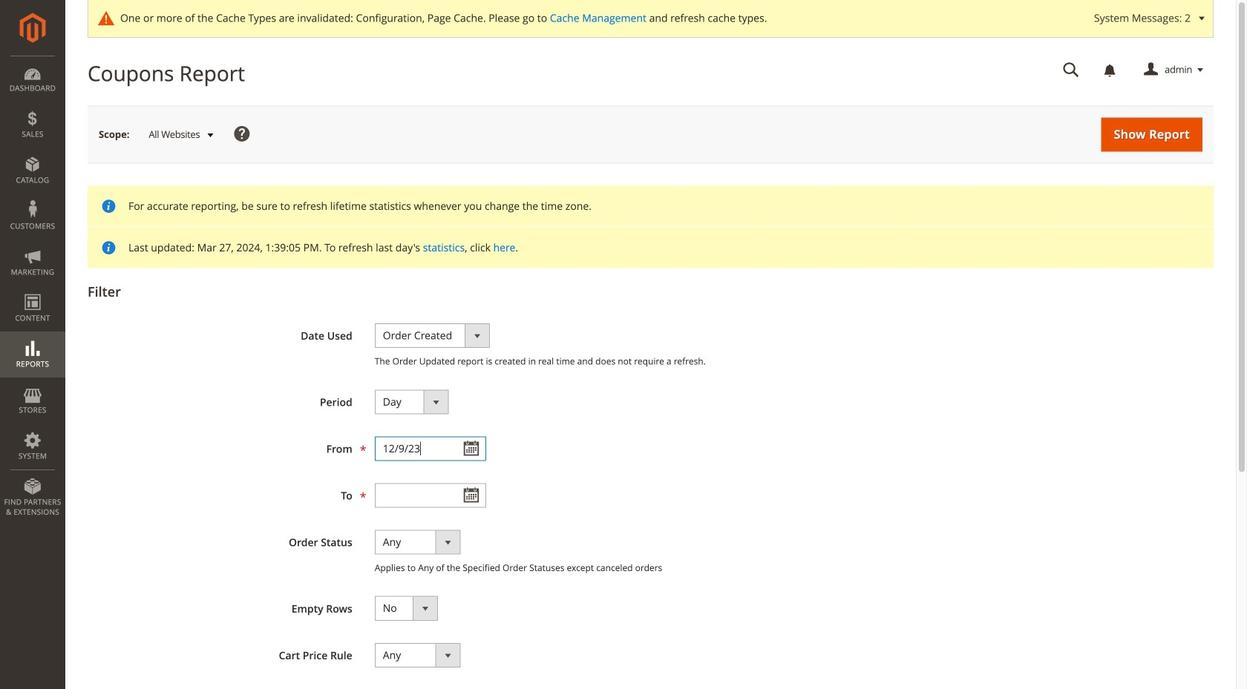 Task type: describe. For each thing, give the bounding box(es) containing it.
magento admin panel image
[[20, 13, 46, 43]]



Task type: locate. For each thing, give the bounding box(es) containing it.
menu bar
[[0, 56, 65, 525]]

None text field
[[1053, 57, 1090, 83], [375, 437, 486, 461], [375, 484, 486, 508], [1053, 57, 1090, 83], [375, 437, 486, 461], [375, 484, 486, 508]]



